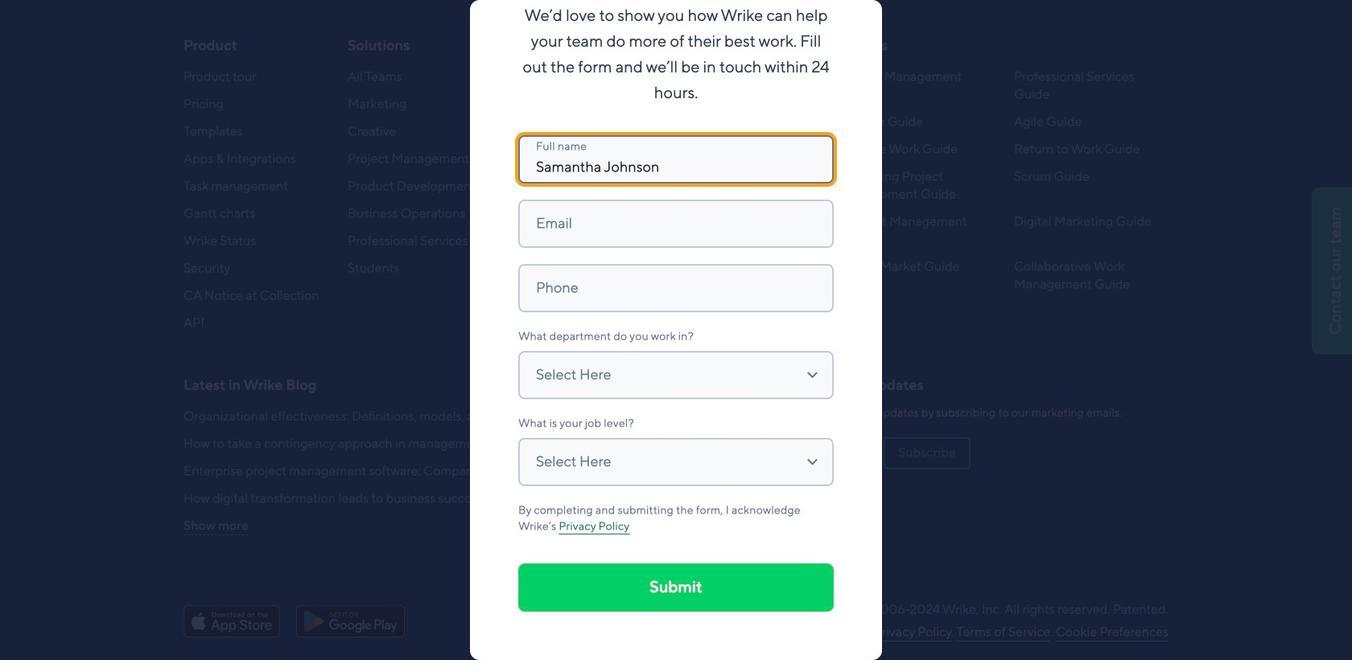 Task type: vqa. For each thing, say whether or not it's contained in the screenshot.
PHONE FIELD
yes



Task type: describe. For each thing, give the bounding box(es) containing it.
facebook image
[[624, 613, 640, 629]]

linkedin image
[[668, 613, 684, 629]]

google play image
[[296, 605, 405, 637]]

app store image
[[184, 605, 280, 637]]

twitter image
[[581, 613, 597, 629]]



Task type: locate. For each thing, give the bounding box(es) containing it.
youtube image
[[712, 613, 728, 629]]

None text field
[[520, 137, 832, 182]]

Please enter your email email field
[[676, 437, 877, 469]]

None email field
[[520, 201, 816, 246]]

instagram image
[[756, 613, 772, 629]]

None telephone field
[[520, 266, 816, 311]]



